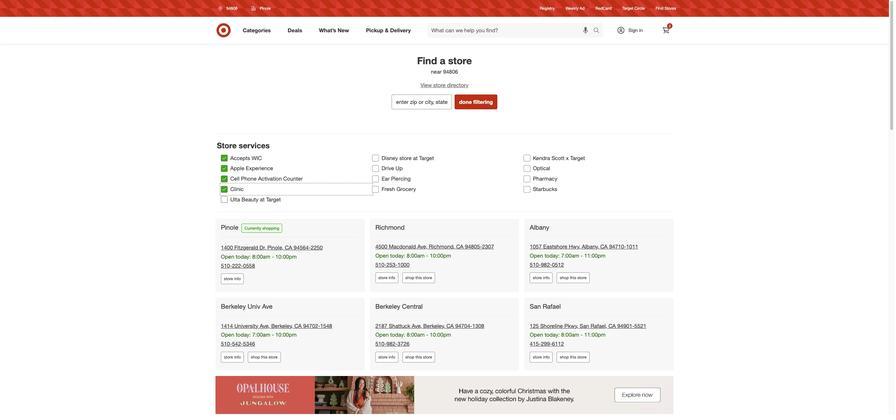 Task type: describe. For each thing, give the bounding box(es) containing it.
Clinic checkbox
[[221, 186, 228, 193]]

today: for albany
[[545, 253, 560, 259]]

shop this store for richmond
[[406, 276, 432, 281]]

info for berkeley central
[[389, 355, 395, 360]]

94806 inside dropdown button
[[226, 6, 238, 11]]

shopping
[[262, 226, 279, 231]]

view store directory
[[421, 82, 469, 89]]

pickup & delivery
[[366, 27, 411, 34]]

store down 1057 eastshore hwy, albany, ca 94710-1011 open today: 7:00am - 11:00pm 510-982-0512
[[578, 276, 587, 281]]

richmond
[[376, 224, 405, 231]]

Optical checkbox
[[524, 165, 531, 172]]

weekly ad
[[566, 6, 585, 11]]

or
[[419, 99, 424, 105]]

ad
[[580, 6, 585, 11]]

1414 university ave, berkeley, ca 94702-1548 open today: 7:00am - 10:00pm 510-542-5346
[[221, 323, 332, 348]]

what's new
[[319, 27, 349, 34]]

pkwy,
[[565, 323, 579, 330]]

2187 shattuck ave, berkeley, ca 94704-1308 link
[[376, 323, 485, 330]]

store services group
[[221, 153, 675, 205]]

ca for berkeley central
[[447, 323, 454, 330]]

info for san rafael
[[543, 355, 550, 360]]

state
[[436, 99, 448, 105]]

222-
[[232, 263, 243, 269]]

this for berkeley central
[[416, 355, 422, 360]]

4500 macdonald ave, richmond, ca 94805-2307 open today: 8:00am - 10:00pm 510-253-1000
[[376, 244, 494, 268]]

- for berkeley central
[[426, 332, 429, 339]]

store down 222-
[[224, 277, 233, 282]]

today: inside 125 shoreline pkwy, san rafael, ca 94901-5521 open today: 8:00am - 11:00pm 415-299-6112
[[545, 332, 560, 339]]

berkeley, for berkeley univ ave
[[271, 323, 293, 330]]

Starbucks checkbox
[[524, 186, 531, 193]]

94805-
[[465, 244, 482, 250]]

94806 inside find a store near 94806
[[443, 68, 458, 75]]

this for richmond
[[416, 276, 422, 281]]

1057
[[530, 244, 542, 250]]

x
[[566, 155, 569, 162]]

store down 542-
[[224, 355, 233, 360]]

store info link for richmond
[[376, 273, 398, 284]]

Pharmacy checkbox
[[524, 176, 531, 183]]

510-222-0558 link
[[221, 263, 255, 269]]

10:00pm for berkeley univ ave
[[275, 332, 297, 339]]

299-
[[541, 341, 552, 348]]

510-542-5346 link
[[221, 341, 255, 348]]

info for albany
[[543, 276, 550, 281]]

8:00am for pinole
[[252, 254, 270, 260]]

8:00am for berkeley central
[[407, 332, 425, 339]]

1414 university ave, berkeley, ca 94702-1548 link
[[221, 323, 332, 330]]

510-982-3726 link
[[376, 341, 410, 348]]

8:00am for richmond
[[407, 253, 425, 259]]

shop for berkeley univ ave
[[251, 355, 260, 360]]

macdonald
[[389, 244, 416, 250]]

stores
[[665, 6, 677, 11]]

disney store at target
[[382, 155, 434, 162]]

weekly ad link
[[566, 6, 585, 11]]

berkeley univ ave link
[[221, 303, 274, 311]]

enter zip or city, state
[[396, 99, 448, 105]]

store
[[217, 141, 237, 150]]

0512
[[552, 262, 564, 268]]

shop this store button for richmond
[[403, 273, 435, 284]]

store down 2187 shattuck ave, berkeley, ca 94704-1308 open today: 8:00am - 10:00pm 510-982-3726
[[423, 355, 432, 360]]

0 horizontal spatial pinole
[[221, 224, 239, 231]]

510- for pinole
[[221, 263, 232, 269]]

1548
[[320, 323, 332, 330]]

Kendra Scott x Target checkbox
[[524, 155, 531, 162]]

view
[[421, 82, 432, 89]]

registry
[[540, 6, 555, 11]]

shop this store for albany
[[560, 276, 587, 281]]

Apple Experience checkbox
[[221, 165, 228, 172]]

- for richmond
[[426, 253, 429, 259]]

find for a
[[417, 55, 437, 67]]

542-
[[232, 341, 243, 348]]

this for berkeley univ ave
[[261, 355, 268, 360]]

8:00am inside 125 shoreline pkwy, san rafael, ca 94901-5521 open today: 8:00am - 11:00pm 415-299-6112
[[561, 332, 579, 339]]

info for richmond
[[389, 276, 395, 281]]

deals
[[288, 27, 302, 34]]

store inside find a store near 94806
[[448, 55, 472, 67]]

fresh grocery
[[382, 186, 416, 193]]

store info link for san rafael
[[530, 352, 553, 363]]

today: for berkeley central
[[390, 332, 405, 339]]

shop for albany
[[560, 276, 569, 281]]

pickup & delivery link
[[360, 23, 419, 38]]

store info for richmond
[[379, 276, 395, 281]]

richmond,
[[429, 244, 455, 250]]

search button
[[591, 23, 607, 39]]

eastshore
[[544, 244, 568, 250]]

10:00pm for pinole
[[275, 254, 297, 260]]

pinole inside pinole dropdown button
[[260, 6, 271, 11]]

94702-
[[303, 323, 320, 330]]

- inside 125 shoreline pkwy, san rafael, ca 94901-5521 open today: 8:00am - 11:00pm 415-299-6112
[[581, 332, 583, 339]]

ave
[[262, 303, 273, 311]]

982- for albany
[[541, 262, 552, 268]]

accepts wic
[[230, 155, 262, 162]]

510- for berkeley univ ave
[[221, 341, 232, 348]]

ca inside 125 shoreline pkwy, san rafael, ca 94901-5521 open today: 8:00am - 11:00pm 415-299-6112
[[609, 323, 616, 330]]

1400 fitzgerald dr, pinole, ca 94564-2250 link
[[221, 245, 323, 251]]

store info link for berkeley central
[[376, 352, 398, 363]]

store info link for albany
[[530, 273, 553, 284]]

currently shopping
[[245, 226, 279, 231]]

510-253-1000 link
[[376, 262, 410, 268]]

7:00am for berkeley univ ave
[[252, 332, 270, 339]]

find a store near 94806
[[417, 55, 472, 75]]

2 link
[[659, 23, 674, 38]]

open for pinole
[[221, 254, 234, 260]]

94564-
[[294, 245, 311, 251]]

shop this store for berkeley central
[[406, 355, 432, 360]]

store down "4500 macdonald ave, richmond, ca 94805-2307 open today: 8:00am - 10:00pm 510-253-1000"
[[423, 276, 432, 281]]

store info for albany
[[533, 276, 550, 281]]

ave, for berkeley central
[[412, 323, 422, 330]]

circle
[[635, 6, 645, 11]]

apple experience
[[230, 165, 273, 172]]

near
[[431, 68, 442, 75]]

shoreline
[[541, 323, 563, 330]]

store info for berkeley univ ave
[[224, 355, 241, 360]]

94704-
[[455, 323, 473, 330]]

disney
[[382, 155, 398, 162]]

target circle link
[[623, 6, 645, 11]]

university
[[235, 323, 258, 330]]

pinole,
[[268, 245, 284, 251]]

125 shoreline pkwy, san rafael, ca 94901-5521 link
[[530, 323, 647, 330]]

2250
[[311, 245, 323, 251]]

rafael
[[543, 303, 561, 311]]

shattuck
[[389, 323, 411, 330]]

11:00pm inside 1057 eastshore hwy, albany, ca 94710-1011 open today: 7:00am - 11:00pm 510-982-0512
[[585, 253, 606, 259]]

0 horizontal spatial san
[[530, 303, 541, 311]]

accepts
[[230, 155, 250, 162]]

store down 510-982-0512 link
[[533, 276, 542, 281]]

phone
[[241, 176, 257, 182]]

clinic
[[230, 186, 244, 193]]

ave, for berkeley univ ave
[[260, 323, 270, 330]]

shop this store button for san rafael
[[557, 352, 590, 363]]

store info for berkeley central
[[379, 355, 395, 360]]

berkeley central link
[[376, 303, 424, 311]]

target for ulta beauty at target
[[266, 196, 281, 203]]

kendra
[[533, 155, 550, 162]]

registry link
[[540, 6, 555, 11]]

shop this store button for berkeley central
[[403, 352, 435, 363]]



Task type: vqa. For each thing, say whether or not it's contained in the screenshot.
at Manhattan Herald Square in the top of the page
no



Task type: locate. For each thing, give the bounding box(es) containing it.
starbucks
[[533, 186, 558, 193]]

ca inside 1400 fitzgerald dr, pinole, ca 94564-2250 open today: 8:00am - 10:00pm 510-222-0558
[[285, 245, 292, 251]]

0 vertical spatial san
[[530, 303, 541, 311]]

7:00am down hwy,
[[561, 253, 579, 259]]

11:00pm
[[585, 253, 606, 259], [585, 332, 606, 339]]

1 vertical spatial at
[[260, 196, 265, 203]]

directory
[[447, 82, 469, 89]]

ave, inside 1414 university ave, berkeley, ca 94702-1548 open today: 7:00am - 10:00pm 510-542-5346
[[260, 323, 270, 330]]

open down '4500'
[[376, 253, 389, 259]]

open up the 415-
[[530, 332, 543, 339]]

- down 1057 eastshore hwy, albany, ca 94710-1011 link
[[581, 253, 583, 259]]

shop down the 0512
[[560, 276, 569, 281]]

shop this store button down 1000
[[403, 273, 435, 284]]

done filtering button
[[455, 95, 498, 109]]

view store directory link
[[209, 82, 681, 89]]

510- inside "4500 macdonald ave, richmond, ca 94805-2307 open today: 8:00am - 10:00pm 510-253-1000"
[[376, 262, 387, 268]]

today: inside 2187 shattuck ave, berkeley, ca 94704-1308 open today: 8:00am - 10:00pm 510-982-3726
[[390, 332, 405, 339]]

berkeley for berkeley univ ave
[[221, 303, 246, 311]]

982- inside 2187 shattuck ave, berkeley, ca 94704-1308 open today: 8:00am - 10:00pm 510-982-3726
[[387, 341, 398, 348]]

10:00pm down richmond,
[[430, 253, 451, 259]]

berkeley,
[[271, 323, 293, 330], [424, 323, 445, 330]]

1 horizontal spatial pinole
[[260, 6, 271, 11]]

today: down fitzgerald
[[236, 254, 251, 260]]

shop this store down 6112
[[560, 355, 587, 360]]

cell phone activation counter
[[230, 176, 303, 182]]

1 horizontal spatial san
[[580, 323, 589, 330]]

Ulta Beauty at Target checkbox
[[221, 197, 228, 203]]

shop down 1000
[[406, 276, 415, 281]]

open inside 125 shoreline pkwy, san rafael, ca 94901-5521 open today: 8:00am - 11:00pm 415-299-6112
[[530, 332, 543, 339]]

0 vertical spatial find
[[656, 6, 664, 11]]

1308
[[473, 323, 485, 330]]

8:00am inside "4500 macdonald ave, richmond, ca 94805-2307 open today: 8:00am - 10:00pm 510-253-1000"
[[407, 253, 425, 259]]

1 vertical spatial find
[[417, 55, 437, 67]]

store up up on the top left of the page
[[400, 155, 412, 162]]

at right disney
[[413, 155, 418, 162]]

shop this store button down the 3726
[[403, 352, 435, 363]]

- inside "4500 macdonald ave, richmond, ca 94805-2307 open today: 8:00am - 10:00pm 510-253-1000"
[[426, 253, 429, 259]]

ca inside 1057 eastshore hwy, albany, ca 94710-1011 open today: 7:00am - 11:00pm 510-982-0512
[[601, 244, 608, 250]]

shop this store down the 3726
[[406, 355, 432, 360]]

125 shoreline pkwy, san rafael, ca 94901-5521 open today: 8:00am - 11:00pm 415-299-6112
[[530, 323, 647, 348]]

1 vertical spatial 94806
[[443, 68, 458, 75]]

today: inside 1057 eastshore hwy, albany, ca 94710-1011 open today: 7:00am - 11:00pm 510-982-0512
[[545, 253, 560, 259]]

counter
[[283, 176, 303, 182]]

510- for richmond
[[376, 262, 387, 268]]

shop this store down the 0512
[[560, 276, 587, 281]]

store down 253-
[[379, 276, 388, 281]]

8:00am down dr, at the bottom
[[252, 254, 270, 260]]

ave,
[[418, 244, 428, 250], [260, 323, 270, 330], [412, 323, 422, 330]]

berkeley, inside 1414 university ave, berkeley, ca 94702-1548 open today: 7:00am - 10:00pm 510-542-5346
[[271, 323, 293, 330]]

store info link for pinole
[[221, 274, 244, 285]]

94806 button
[[214, 2, 245, 14]]

ave, for richmond
[[418, 244, 428, 250]]

- down 2187 shattuck ave, berkeley, ca 94704-1308 link
[[426, 332, 429, 339]]

0 vertical spatial pinole
[[260, 6, 271, 11]]

this down 125 shoreline pkwy, san rafael, ca 94901-5521 open today: 8:00am - 11:00pm 415-299-6112 at the right bottom of page
[[570, 355, 577, 360]]

Accepts WIC checkbox
[[221, 155, 228, 162]]

today: for richmond
[[390, 253, 405, 259]]

open for richmond
[[376, 253, 389, 259]]

11:00pm down rafael,
[[585, 332, 606, 339]]

store info link down 222-
[[221, 274, 244, 285]]

94901-
[[618, 323, 635, 330]]

1 horizontal spatial at
[[413, 155, 418, 162]]

info for berkeley univ ave
[[234, 355, 241, 360]]

info down 253-
[[389, 276, 395, 281]]

store info for pinole
[[224, 277, 241, 282]]

search
[[591, 27, 607, 34]]

this down "4500 macdonald ave, richmond, ca 94805-2307 open today: 8:00am - 10:00pm 510-253-1000"
[[416, 276, 422, 281]]

pinole button
[[247, 2, 275, 14]]

510- inside 1400 fitzgerald dr, pinole, ca 94564-2250 open today: 8:00am - 10:00pm 510-222-0558
[[221, 263, 232, 269]]

up
[[396, 165, 403, 172]]

open inside 1400 fitzgerald dr, pinole, ca 94564-2250 open today: 8:00am - 10:00pm 510-222-0558
[[221, 254, 234, 260]]

ca for richmond
[[456, 244, 464, 250]]

8:00am inside 2187 shattuck ave, berkeley, ca 94704-1308 open today: 8:00am - 10:00pm 510-982-3726
[[407, 332, 425, 339]]

Ear Piercing checkbox
[[372, 176, 379, 183]]

find left stores
[[656, 6, 664, 11]]

Disney store at Target checkbox
[[372, 155, 379, 162]]

10:00pm inside "4500 macdonald ave, richmond, ca 94805-2307 open today: 8:00am - 10:00pm 510-253-1000"
[[430, 253, 451, 259]]

ear
[[382, 176, 390, 182]]

store info
[[379, 276, 395, 281], [533, 276, 550, 281], [224, 277, 241, 282], [224, 355, 241, 360], [379, 355, 395, 360], [533, 355, 550, 360]]

rafael,
[[591, 323, 607, 330]]

albany link
[[530, 224, 551, 232]]

new
[[338, 27, 349, 34]]

982-
[[541, 262, 552, 268], [387, 341, 398, 348]]

target for disney store at target
[[419, 155, 434, 162]]

1 vertical spatial 7:00am
[[252, 332, 270, 339]]

- down 4500 macdonald ave, richmond, ca 94805-2307 link
[[426, 253, 429, 259]]

store info down the '510-982-3726' link
[[379, 355, 395, 360]]

ca for pinole
[[285, 245, 292, 251]]

0 vertical spatial 94806
[[226, 6, 238, 11]]

store info link down 510-982-0512 link
[[530, 273, 553, 284]]

1414
[[221, 323, 233, 330]]

apple
[[230, 165, 244, 172]]

this
[[416, 276, 422, 281], [570, 276, 577, 281], [261, 355, 268, 360], [416, 355, 422, 360], [570, 355, 577, 360]]

10:00pm inside 2187 shattuck ave, berkeley, ca 94704-1308 open today: 8:00am - 10:00pm 510-982-3726
[[430, 332, 451, 339]]

target for kendra scott x target
[[571, 155, 585, 162]]

1 vertical spatial san
[[580, 323, 589, 330]]

- inside 2187 shattuck ave, berkeley, ca 94704-1308 open today: 8:00am - 10:00pm 510-982-3726
[[426, 332, 429, 339]]

ave, inside "4500 macdonald ave, richmond, ca 94805-2307 open today: 8:00am - 10:00pm 510-253-1000"
[[418, 244, 428, 250]]

- for albany
[[581, 253, 583, 259]]

510- down '4500'
[[376, 262, 387, 268]]

grocery
[[397, 186, 416, 193]]

today: for pinole
[[236, 254, 251, 260]]

at for store
[[413, 155, 418, 162]]

shop down 6112
[[560, 355, 569, 360]]

open down 2187
[[376, 332, 389, 339]]

Fresh Grocery checkbox
[[372, 186, 379, 193]]

10:00pm inside 1414 university ave, berkeley, ca 94702-1548 open today: 7:00am - 10:00pm 510-542-5346
[[275, 332, 297, 339]]

done
[[459, 99, 472, 105]]

shop this store down the 5346 on the bottom of page
[[251, 355, 278, 360]]

ave, inside 2187 shattuck ave, berkeley, ca 94704-1308 open today: 8:00am - 10:00pm 510-982-3726
[[412, 323, 422, 330]]

store services
[[217, 141, 270, 150]]

shop for san rafael
[[560, 355, 569, 360]]

store info link down the '510-982-3726' link
[[376, 352, 398, 363]]

store info link down 253-
[[376, 273, 398, 284]]

sign in
[[629, 27, 643, 33]]

94806 left pinole dropdown button
[[226, 6, 238, 11]]

experience
[[246, 165, 273, 172]]

1 horizontal spatial berkeley,
[[424, 323, 445, 330]]

services
[[239, 141, 270, 150]]

- inside 1057 eastshore hwy, albany, ca 94710-1011 open today: 7:00am - 11:00pm 510-982-0512
[[581, 253, 583, 259]]

1 horizontal spatial 94806
[[443, 68, 458, 75]]

info down 299-
[[543, 355, 550, 360]]

1 11:00pm from the top
[[585, 253, 606, 259]]

enter
[[396, 99, 409, 105]]

1 horizontal spatial find
[[656, 6, 664, 11]]

san
[[530, 303, 541, 311], [580, 323, 589, 330]]

7:00am inside 1057 eastshore hwy, albany, ca 94710-1011 open today: 7:00am - 11:00pm 510-982-0512
[[561, 253, 579, 259]]

ca inside 1414 university ave, berkeley, ca 94702-1548 open today: 7:00am - 10:00pm 510-542-5346
[[295, 323, 302, 330]]

categories link
[[237, 23, 279, 38]]

san right pkwy,
[[580, 323, 589, 330]]

store info link down 299-
[[530, 352, 553, 363]]

shop this store for san rafael
[[560, 355, 587, 360]]

510- for albany
[[530, 262, 541, 268]]

1400 fitzgerald dr, pinole, ca 94564-2250 open today: 8:00am - 10:00pm 510-222-0558
[[221, 245, 323, 269]]

What can we help you find? suggestions appear below search field
[[428, 23, 595, 38]]

store right view
[[434, 82, 446, 89]]

pickup
[[366, 27, 384, 34]]

find for stores
[[656, 6, 664, 11]]

activation
[[258, 176, 282, 182]]

shop this store button down the 0512
[[557, 273, 590, 284]]

at right beauty
[[260, 196, 265, 203]]

- inside 1414 university ave, berkeley, ca 94702-1548 open today: 7:00am - 10:00pm 510-542-5346
[[272, 332, 274, 339]]

1 berkeley from the left
[[221, 303, 246, 311]]

0 vertical spatial 11:00pm
[[585, 253, 606, 259]]

berkeley univ ave
[[221, 303, 273, 311]]

store down the 415-
[[533, 355, 542, 360]]

0 vertical spatial at
[[413, 155, 418, 162]]

open inside 1057 eastshore hwy, albany, ca 94710-1011 open today: 7:00am - 11:00pm 510-982-0512
[[530, 253, 543, 259]]

10:00pm for richmond
[[430, 253, 451, 259]]

info down 542-
[[234, 355, 241, 360]]

&
[[385, 27, 389, 34]]

today: down eastshore
[[545, 253, 560, 259]]

open inside "4500 macdonald ave, richmond, ca 94805-2307 open today: 8:00am - 10:00pm 510-253-1000"
[[376, 253, 389, 259]]

2307
[[482, 244, 494, 250]]

pharmacy
[[533, 176, 558, 182]]

2187
[[376, 323, 388, 330]]

shop this store button for albany
[[557, 273, 590, 284]]

store info down 542-
[[224, 355, 241, 360]]

shop this store button down the 5346 on the bottom of page
[[248, 352, 281, 363]]

today: down university
[[236, 332, 251, 339]]

zip
[[410, 99, 417, 105]]

this down 1414 university ave, berkeley, ca 94702-1548 open today: 7:00am - 10:00pm 510-542-5346
[[261, 355, 268, 360]]

0 horizontal spatial find
[[417, 55, 437, 67]]

open inside 1414 university ave, berkeley, ca 94702-1548 open today: 7:00am - 10:00pm 510-542-5346
[[221, 332, 234, 339]]

0 horizontal spatial 94806
[[226, 6, 238, 11]]

415-299-6112 link
[[530, 341, 564, 348]]

shop this store button down 6112
[[557, 352, 590, 363]]

0 horizontal spatial berkeley
[[221, 303, 246, 311]]

982- down shattuck
[[387, 341, 398, 348]]

pinole up categories link
[[260, 6, 271, 11]]

4500
[[376, 244, 388, 250]]

ca right rafael,
[[609, 323, 616, 330]]

10:00pm inside 1400 fitzgerald dr, pinole, ca 94564-2250 open today: 8:00am - 10:00pm 510-222-0558
[[275, 254, 297, 260]]

982- inside 1057 eastshore hwy, albany, ca 94710-1011 open today: 7:00am - 11:00pm 510-982-0512
[[541, 262, 552, 268]]

7:00am
[[561, 253, 579, 259], [252, 332, 270, 339]]

2 berkeley from the left
[[376, 303, 400, 311]]

at
[[413, 155, 418, 162], [260, 196, 265, 203]]

94806 down a
[[443, 68, 458, 75]]

1 horizontal spatial berkeley
[[376, 303, 400, 311]]

fitzgerald
[[235, 245, 258, 251]]

berkeley up 1414
[[221, 303, 246, 311]]

store right a
[[448, 55, 472, 67]]

7:00am up the 5346 on the bottom of page
[[252, 332, 270, 339]]

berkeley for berkeley central
[[376, 303, 400, 311]]

510- inside 1057 eastshore hwy, albany, ca 94710-1011 open today: 7:00am - 11:00pm 510-982-0512
[[530, 262, 541, 268]]

8:00am down pkwy,
[[561, 332, 579, 339]]

store down the '510-982-3726' link
[[379, 355, 388, 360]]

0558
[[243, 263, 255, 269]]

2
[[669, 24, 671, 28]]

- down the 125 shoreline pkwy, san rafael, ca 94901-5521 link
[[581, 332, 583, 339]]

1 horizontal spatial 982-
[[541, 262, 552, 268]]

Cell Phone Activation Counter checkbox
[[221, 176, 228, 183]]

10:00pm down 1414 university ave, berkeley, ca 94702-1548 link
[[275, 332, 297, 339]]

shop for richmond
[[406, 276, 415, 281]]

10:00pm down pinole,
[[275, 254, 297, 260]]

ulta
[[230, 196, 240, 203]]

san rafael link
[[530, 303, 562, 311]]

dr,
[[260, 245, 266, 251]]

1057 eastshore hwy, albany, ca 94710-1011 link
[[530, 244, 639, 250]]

shop for berkeley central
[[406, 355, 415, 360]]

today: for berkeley univ ave
[[236, 332, 251, 339]]

store info down 253-
[[379, 276, 395, 281]]

drive
[[382, 165, 394, 172]]

2 berkeley, from the left
[[424, 323, 445, 330]]

today: inside "4500 macdonald ave, richmond, ca 94805-2307 open today: 8:00am - 10:00pm 510-253-1000"
[[390, 253, 405, 259]]

this for albany
[[570, 276, 577, 281]]

this for san rafael
[[570, 355, 577, 360]]

univ
[[248, 303, 261, 311]]

info for pinole
[[234, 277, 241, 282]]

berkeley, down ave
[[271, 323, 293, 330]]

ca for berkeley univ ave
[[295, 323, 302, 330]]

- for pinole
[[272, 254, 274, 260]]

store
[[448, 55, 472, 67], [434, 82, 446, 89], [400, 155, 412, 162], [379, 276, 388, 281], [423, 276, 432, 281], [533, 276, 542, 281], [578, 276, 587, 281], [224, 277, 233, 282], [224, 355, 233, 360], [269, 355, 278, 360], [379, 355, 388, 360], [423, 355, 432, 360], [533, 355, 542, 360], [578, 355, 587, 360]]

this down 1057 eastshore hwy, albany, ca 94710-1011 open today: 7:00am - 11:00pm 510-982-0512
[[570, 276, 577, 281]]

store info for san rafael
[[533, 355, 550, 360]]

ca
[[456, 244, 464, 250], [601, 244, 608, 250], [285, 245, 292, 251], [295, 323, 302, 330], [447, 323, 454, 330], [609, 323, 616, 330]]

7:00am inside 1414 university ave, berkeley, ca 94702-1548 open today: 7:00am - 10:00pm 510-542-5346
[[252, 332, 270, 339]]

enter zip or city, state button
[[392, 95, 452, 109]]

ca inside 2187 shattuck ave, berkeley, ca 94704-1308 open today: 8:00am - 10:00pm 510-982-3726
[[447, 323, 454, 330]]

- for berkeley univ ave
[[272, 332, 274, 339]]

0 vertical spatial 7:00am
[[561, 253, 579, 259]]

415-
[[530, 341, 541, 348]]

2187 shattuck ave, berkeley, ca 94704-1308 open today: 8:00am - 10:00pm 510-982-3726
[[376, 323, 485, 348]]

ulta beauty at target
[[230, 196, 281, 203]]

hwy,
[[569, 244, 581, 250]]

510- down 1400
[[221, 263, 232, 269]]

open for berkeley univ ave
[[221, 332, 234, 339]]

4500 macdonald ave, richmond, ca 94805-2307 link
[[376, 244, 494, 250]]

find inside find a store near 94806
[[417, 55, 437, 67]]

0 horizontal spatial berkeley,
[[271, 323, 293, 330]]

pinole up 1400
[[221, 224, 239, 231]]

2 11:00pm from the top
[[585, 332, 606, 339]]

ave, right shattuck
[[412, 323, 422, 330]]

ca right pinole,
[[285, 245, 292, 251]]

8:00am up the 3726
[[407, 332, 425, 339]]

fresh
[[382, 186, 395, 193]]

berkeley, left 94704-
[[424, 323, 445, 330]]

253-
[[387, 262, 398, 268]]

city,
[[425, 99, 434, 105]]

510- down the 1057
[[530, 262, 541, 268]]

0 horizontal spatial 7:00am
[[252, 332, 270, 339]]

store info link for berkeley univ ave
[[221, 352, 244, 363]]

berkeley, for berkeley central
[[424, 323, 445, 330]]

5521
[[635, 323, 647, 330]]

11:00pm down 'albany,'
[[585, 253, 606, 259]]

info down 510-982-0512 link
[[543, 276, 550, 281]]

ave, right university
[[260, 323, 270, 330]]

san left rafael on the right of the page
[[530, 303, 541, 311]]

cell
[[230, 176, 240, 182]]

- inside 1400 fitzgerald dr, pinole, ca 94564-2250 open today: 8:00am - 10:00pm 510-222-0558
[[272, 254, 274, 260]]

advertisement region
[[216, 377, 674, 415]]

today: inside 1400 fitzgerald dr, pinole, ca 94564-2250 open today: 8:00am - 10:00pm 510-222-0558
[[236, 254, 251, 260]]

san inside 125 shoreline pkwy, san rafael, ca 94901-5521 open today: 8:00am - 11:00pm 415-299-6112
[[580, 323, 589, 330]]

open for albany
[[530, 253, 543, 259]]

ca right 'albany,'
[[601, 244, 608, 250]]

ear piercing
[[382, 176, 411, 182]]

510-982-0512 link
[[530, 262, 564, 268]]

ca for albany
[[601, 244, 608, 250]]

redcard
[[596, 6, 612, 11]]

ave, left richmond,
[[418, 244, 428, 250]]

1 berkeley, from the left
[[271, 323, 293, 330]]

berkeley up 2187
[[376, 303, 400, 311]]

3726
[[398, 341, 410, 348]]

store info link down 542-
[[221, 352, 244, 363]]

shop down the 5346 on the bottom of page
[[251, 355, 260, 360]]

8:00am inside 1400 fitzgerald dr, pinole, ca 94564-2250 open today: 8:00am - 10:00pm 510-222-0558
[[252, 254, 270, 260]]

today: down shoreline
[[545, 332, 560, 339]]

510- down 1414
[[221, 341, 232, 348]]

0 vertical spatial 982-
[[541, 262, 552, 268]]

0 horizontal spatial at
[[260, 196, 265, 203]]

kendra scott x target
[[533, 155, 585, 162]]

ca inside "4500 macdonald ave, richmond, ca 94805-2307 open today: 8:00am - 10:00pm 510-253-1000"
[[456, 244, 464, 250]]

today: down macdonald
[[390, 253, 405, 259]]

1 vertical spatial pinole
[[221, 224, 239, 231]]

optical
[[533, 165, 550, 172]]

store info down 299-
[[533, 355, 550, 360]]

7:00am for albany
[[561, 253, 579, 259]]

store down 125 shoreline pkwy, san rafael, ca 94901-5521 open today: 8:00am - 11:00pm 415-299-6112 at the right bottom of page
[[578, 355, 587, 360]]

shop this store for berkeley univ ave
[[251, 355, 278, 360]]

510- inside 2187 shattuck ave, berkeley, ca 94704-1308 open today: 8:00am - 10:00pm 510-982-3726
[[376, 341, 387, 348]]

8:00am up 1000
[[407, 253, 425, 259]]

what's new link
[[313, 23, 358, 38]]

10:00pm for berkeley central
[[430, 332, 451, 339]]

berkeley, inside 2187 shattuck ave, berkeley, ca 94704-1308 open today: 8:00am - 10:00pm 510-982-3726
[[424, 323, 445, 330]]

- down 1414 university ave, berkeley, ca 94702-1548 link
[[272, 332, 274, 339]]

info down 222-
[[234, 277, 241, 282]]

1 vertical spatial 11:00pm
[[585, 332, 606, 339]]

pinole
[[260, 6, 271, 11], [221, 224, 239, 231]]

today: down shattuck
[[390, 332, 405, 339]]

510- for berkeley central
[[376, 341, 387, 348]]

1 horizontal spatial 7:00am
[[561, 253, 579, 259]]

open down the 1057
[[530, 253, 543, 259]]

ca left the 94702- at the left
[[295, 323, 302, 330]]

scott
[[552, 155, 565, 162]]

open for berkeley central
[[376, 332, 389, 339]]

Drive Up checkbox
[[372, 165, 379, 172]]

at for beauty
[[260, 196, 265, 203]]

open inside 2187 shattuck ave, berkeley, ca 94704-1308 open today: 8:00am - 10:00pm 510-982-3726
[[376, 332, 389, 339]]

store down 1414 university ave, berkeley, ca 94702-1548 open today: 7:00am - 10:00pm 510-542-5346
[[269, 355, 278, 360]]

11:00pm inside 125 shoreline pkwy, san rafael, ca 94901-5521 open today: 8:00am - 11:00pm 415-299-6112
[[585, 332, 606, 339]]

this down 2187 shattuck ave, berkeley, ca 94704-1308 open today: 8:00am - 10:00pm 510-982-3726
[[416, 355, 422, 360]]

510- inside 1414 university ave, berkeley, ca 94702-1548 open today: 7:00am - 10:00pm 510-542-5346
[[221, 341, 232, 348]]

982- for berkeley central
[[387, 341, 398, 348]]

today:
[[390, 253, 405, 259], [545, 253, 560, 259], [236, 254, 251, 260], [236, 332, 251, 339], [390, 332, 405, 339], [545, 332, 560, 339]]

- down 1400 fitzgerald dr, pinole, ca 94564-2250 "link"
[[272, 254, 274, 260]]

today: inside 1414 university ave, berkeley, ca 94702-1548 open today: 7:00am - 10:00pm 510-542-5346
[[236, 332, 251, 339]]

sign in link
[[612, 23, 654, 38]]

10:00pm down 2187 shattuck ave, berkeley, ca 94704-1308 link
[[430, 332, 451, 339]]

0 horizontal spatial 982-
[[387, 341, 398, 348]]

open down 1400
[[221, 254, 234, 260]]

store inside group
[[400, 155, 412, 162]]

shop this store button for berkeley univ ave
[[248, 352, 281, 363]]

central
[[402, 303, 423, 311]]

982- down eastshore
[[541, 262, 552, 268]]

1 vertical spatial 982-
[[387, 341, 398, 348]]

6112
[[552, 341, 564, 348]]



